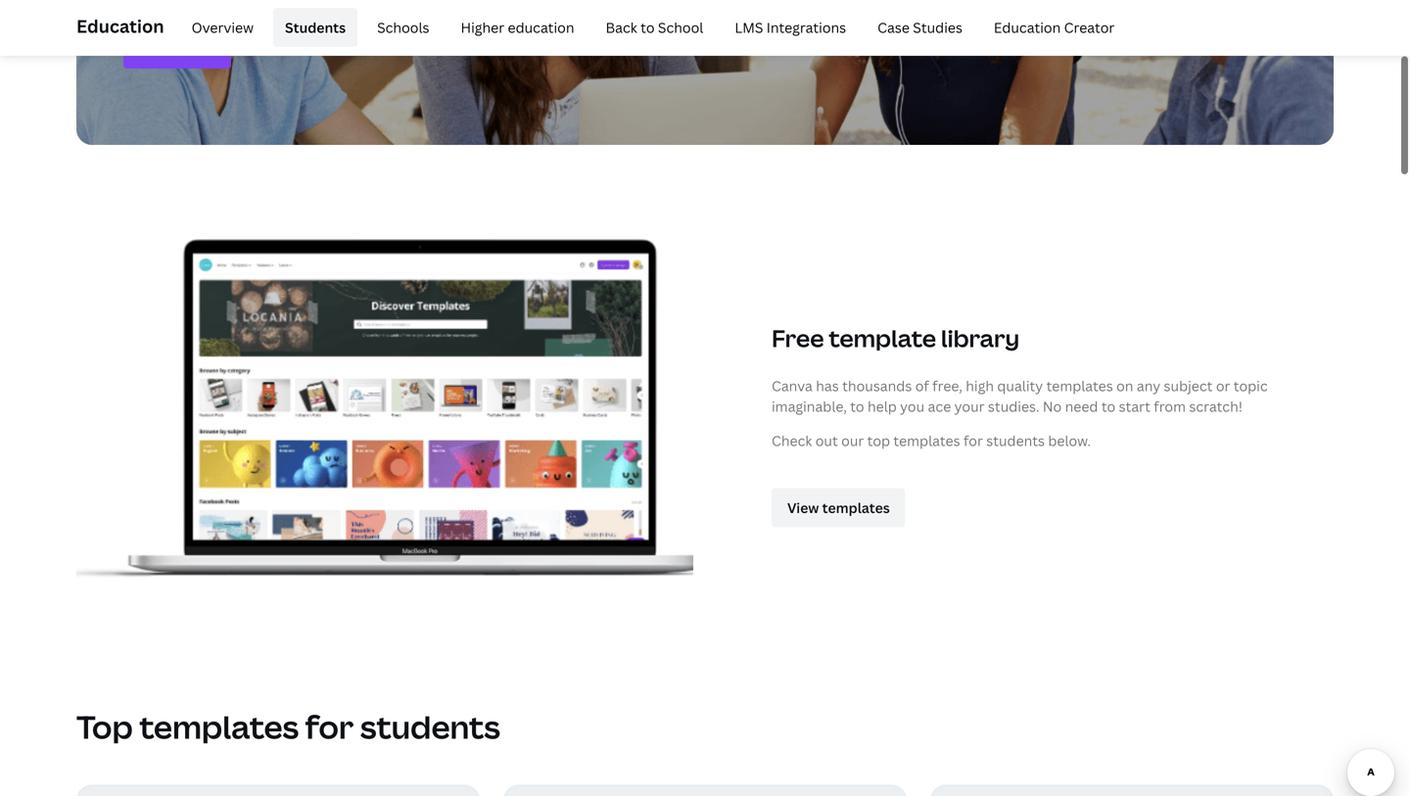 Task type: describe. For each thing, give the bounding box(es) containing it.
school
[[658, 18, 703, 37]]

has
[[816, 376, 839, 395]]

lms integrations link
[[723, 8, 858, 47]]

back
[[606, 18, 637, 37]]

higher education
[[461, 18, 574, 37]]

case
[[878, 18, 910, 37]]

check
[[772, 431, 812, 450]]

integrations
[[767, 18, 846, 37]]

get started link
[[123, 29, 231, 69]]

any
[[1137, 376, 1161, 395]]

our
[[841, 431, 864, 450]]

lms
[[735, 18, 763, 37]]

back to school
[[606, 18, 703, 37]]

topic
[[1234, 376, 1268, 395]]

overview
[[192, 18, 254, 37]]

view templates
[[787, 498, 890, 517]]

education creator
[[994, 18, 1115, 37]]

students
[[285, 18, 346, 37]]

view templates link
[[772, 488, 906, 527]]

imaginable,
[[772, 397, 847, 416]]

library
[[941, 322, 1020, 354]]

top
[[76, 706, 133, 748]]

student templates homepage image
[[76, 194, 693, 657]]

case studies
[[878, 18, 963, 37]]

ace
[[928, 397, 951, 416]]

higher education link
[[449, 8, 586, 47]]

subject
[[1164, 376, 1213, 395]]

creator
[[1064, 18, 1115, 37]]

1 horizontal spatial to
[[850, 397, 864, 416]]

higher
[[461, 18, 504, 37]]

0 vertical spatial students
[[986, 431, 1045, 450]]

on
[[1116, 376, 1133, 395]]

quality
[[997, 376, 1043, 395]]

below.
[[1048, 431, 1091, 450]]

to inside menu bar
[[641, 18, 655, 37]]

templates inside canva has thousands of free, high quality templates on any subject or topic imaginable, to help you ace your studies. no need to start from scratch!
[[1046, 376, 1113, 395]]

case studies link
[[866, 8, 974, 47]]

view
[[787, 498, 819, 517]]

canva has thousands of free, high quality templates on any subject or topic imaginable, to help you ace your studies. no need to start from scratch!
[[772, 376, 1268, 416]]

education for education creator
[[994, 18, 1061, 37]]

student poster image
[[931, 786, 1333, 796]]

template
[[829, 322, 936, 354]]



Task type: locate. For each thing, give the bounding box(es) containing it.
for down the your
[[964, 431, 983, 450]]

started
[[166, 40, 215, 58]]

your
[[954, 397, 985, 416]]

menu bar containing overview
[[172, 8, 1126, 47]]

0 horizontal spatial for
[[305, 706, 354, 748]]

student presentation image
[[77, 786, 479, 796]]

1 horizontal spatial education
[[994, 18, 1061, 37]]

templates up the student presentation image
[[139, 706, 299, 748]]

0 horizontal spatial students
[[360, 706, 500, 748]]

studies.
[[988, 397, 1039, 416]]

0 horizontal spatial education
[[76, 14, 164, 38]]

schools
[[377, 18, 429, 37]]

lms integrations
[[735, 18, 846, 37]]

of
[[915, 376, 929, 395]]

for up the student presentation image
[[305, 706, 354, 748]]

1 horizontal spatial for
[[964, 431, 983, 450]]

1 vertical spatial students
[[360, 706, 500, 748]]

out
[[815, 431, 838, 450]]

you
[[900, 397, 925, 416]]

education left the creator
[[994, 18, 1061, 37]]

to right back at the top
[[641, 18, 655, 37]]

templates up need
[[1046, 376, 1113, 395]]

free template library
[[772, 322, 1020, 354]]

0 vertical spatial for
[[964, 431, 983, 450]]

to left "start"
[[1101, 397, 1116, 416]]

free,
[[932, 376, 962, 395]]

students
[[986, 431, 1045, 450], [360, 706, 500, 748]]

1 vertical spatial for
[[305, 706, 354, 748]]

studies
[[913, 18, 963, 37]]

education for education
[[76, 14, 164, 38]]

check out our top templates for students below.
[[772, 431, 1091, 450]]

get started
[[139, 40, 215, 58]]

templates right view
[[822, 498, 890, 517]]

education up get
[[76, 14, 164, 38]]

templates down the ace
[[893, 431, 960, 450]]

students link
[[273, 8, 357, 47]]

canva
[[772, 376, 813, 395]]

no
[[1043, 397, 1062, 416]]

start
[[1119, 397, 1150, 416]]

student infographic image
[[504, 786, 906, 796]]

scratch!
[[1189, 397, 1243, 416]]

high
[[966, 376, 994, 395]]

need
[[1065, 397, 1098, 416]]

education creator link
[[982, 8, 1126, 47]]

templates
[[1046, 376, 1113, 395], [893, 431, 960, 450], [822, 498, 890, 517], [139, 706, 299, 748]]

to
[[641, 18, 655, 37], [850, 397, 864, 416], [1101, 397, 1116, 416]]

education inside "link"
[[994, 18, 1061, 37]]

1 horizontal spatial students
[[986, 431, 1045, 450]]

education
[[76, 14, 164, 38], [994, 18, 1061, 37]]

education
[[508, 18, 574, 37]]

top templates for students
[[76, 706, 500, 748]]

2 horizontal spatial to
[[1101, 397, 1116, 416]]

thousands
[[842, 376, 912, 395]]

back to school link
[[594, 8, 715, 47]]

help
[[868, 397, 897, 416]]

0 horizontal spatial to
[[641, 18, 655, 37]]

menu bar
[[172, 8, 1126, 47]]

to left help
[[850, 397, 864, 416]]

overview link
[[180, 8, 265, 47]]

or
[[1216, 376, 1230, 395]]

top
[[867, 431, 890, 450]]

schools link
[[365, 8, 441, 47]]

free
[[772, 322, 824, 354]]

from
[[1154, 397, 1186, 416]]

for
[[964, 431, 983, 450], [305, 706, 354, 748]]

get
[[139, 40, 163, 58]]



Task type: vqa. For each thing, say whether or not it's contained in the screenshot.
Creators You Follow link
no



